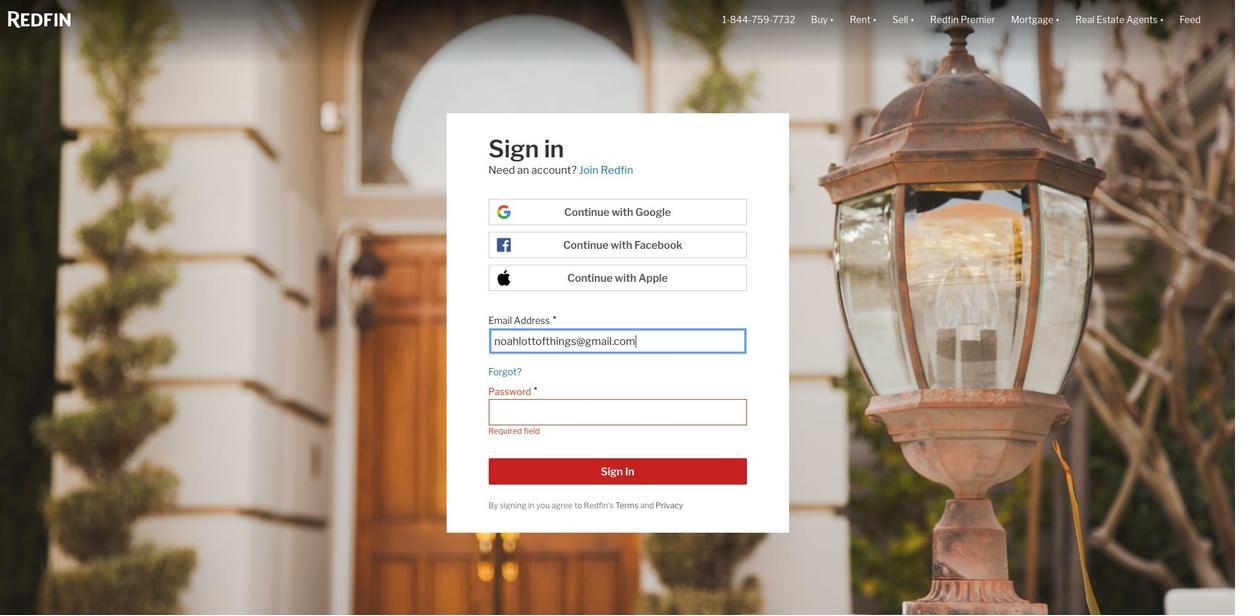 Task type: locate. For each thing, give the bounding box(es) containing it.
Password password field
[[494, 406, 741, 419]]

Email Address text field
[[494, 335, 741, 348]]



Task type: vqa. For each thing, say whether or not it's contained in the screenshot.
3D
no



Task type: describe. For each thing, give the bounding box(es) containing it.
email address. required field. element
[[488, 308, 740, 328]]

password. required field. element
[[488, 379, 740, 399]]



